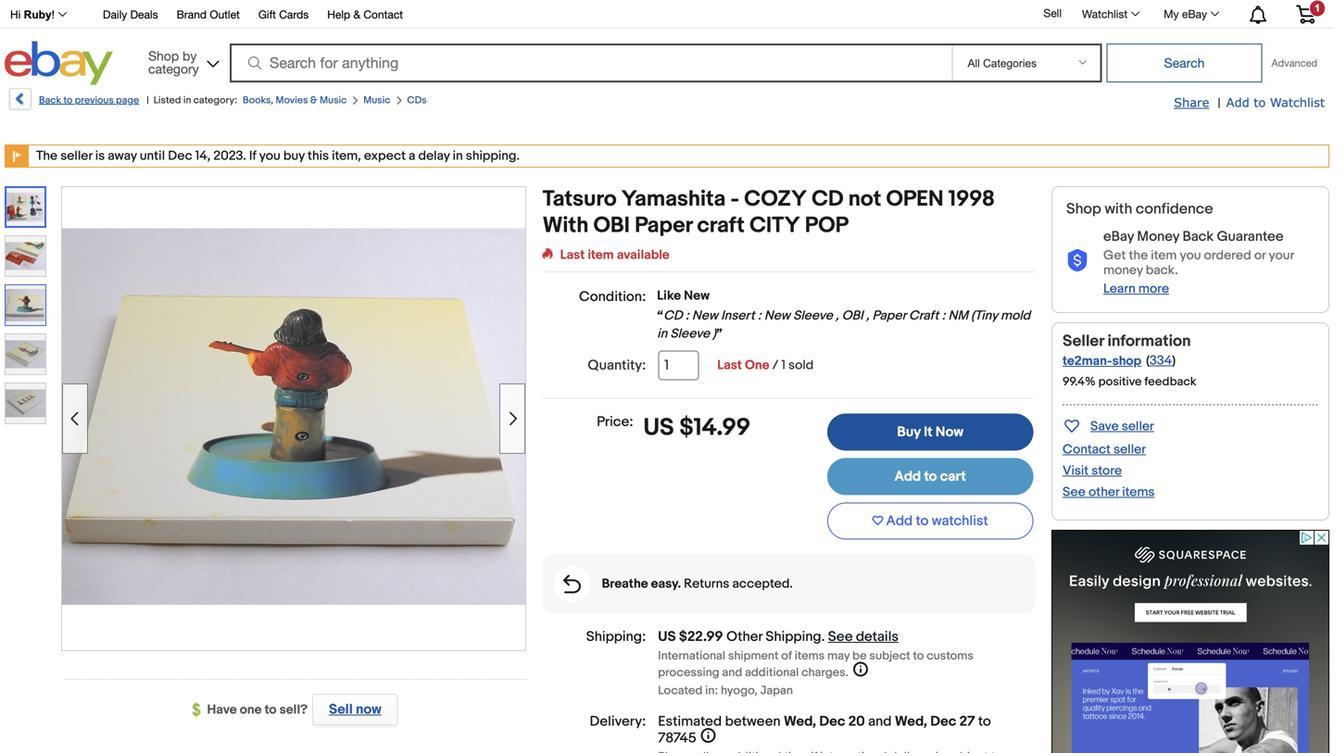 Task type: vqa. For each thing, say whether or not it's contained in the screenshot.
CITY
yes



Task type: locate. For each thing, give the bounding box(es) containing it.
to left watchlist
[[916, 513, 929, 530]]

seller inside contact seller visit store see other items
[[1114, 442, 1146, 458]]

items
[[1122, 485, 1155, 500], [795, 649, 825, 664]]

0 vertical spatial see
[[1063, 485, 1086, 500]]

obi
[[594, 213, 630, 239], [842, 308, 863, 324]]

seller inside button
[[1122, 419, 1154, 435]]

0 horizontal spatial |
[[147, 95, 149, 107]]

ebay up 'get'
[[1104, 228, 1134, 245]]

0 horizontal spatial contact
[[364, 8, 403, 21]]

new right insert
[[764, 308, 790, 324]]

my
[[1164, 7, 1179, 20]]

see right . at the right of page
[[828, 629, 853, 645]]

dec
[[168, 148, 192, 164], [819, 714, 845, 730], [931, 714, 957, 730]]

international
[[658, 649, 726, 664]]

2 , from the left
[[866, 308, 870, 324]]

books, movies & music
[[243, 95, 347, 107]]

dollar sign image
[[192, 703, 207, 718]]

items right other
[[1122, 485, 1155, 500]]

0 horizontal spatial wed,
[[784, 714, 816, 730]]

ordered
[[1204, 248, 1252, 264]]

te2man-
[[1063, 353, 1113, 369]]

Search for anything text field
[[233, 45, 948, 81]]

1 horizontal spatial with details__icon image
[[1067, 249, 1089, 273]]

0 horizontal spatial cd
[[664, 308, 683, 324]]

last item available
[[560, 247, 670, 263]]

0 vertical spatial obi
[[594, 213, 630, 239]]

dec left 20
[[819, 714, 845, 730]]

: down like new at the top of the page
[[686, 308, 689, 324]]

&
[[354, 8, 361, 21], [310, 95, 318, 107]]

seller
[[60, 148, 92, 164], [1122, 419, 1154, 435], [1114, 442, 1146, 458]]

"
[[657, 308, 664, 324]]

0 horizontal spatial obi
[[594, 213, 630, 239]]

: right insert
[[758, 308, 761, 324]]

1 vertical spatial watchlist
[[1270, 95, 1325, 109]]

None submit
[[1107, 44, 1263, 82]]

you right if
[[259, 148, 281, 164]]

1 horizontal spatial item
[[1151, 248, 1177, 264]]

2 item from the left
[[1151, 248, 1177, 264]]

other
[[727, 629, 763, 645]]

expect
[[364, 148, 406, 164]]

0 vertical spatial last
[[560, 247, 585, 263]]

2 vertical spatial in
[[657, 326, 667, 342]]

obi up last item available
[[594, 213, 630, 239]]

2 horizontal spatial :
[[942, 308, 946, 324]]

1 horizontal spatial items
[[1122, 485, 1155, 500]]

add down buy
[[895, 468, 921, 485]]

1 horizontal spatial shop
[[1067, 200, 1102, 218]]

sell for sell
[[1044, 7, 1062, 20]]

1 horizontal spatial 1
[[1315, 2, 1321, 14]]

) inside " cd : new    insert : new    sleeve , obi , paper craft : nm (tiny mold in sleeve )
[[713, 326, 716, 342]]

like
[[657, 288, 681, 304]]

shop for shop with confidence
[[1067, 200, 1102, 218]]

items down other shipping . see details
[[795, 649, 825, 664]]

city
[[750, 213, 800, 239]]

paper up available
[[635, 213, 693, 239]]

accepted.
[[733, 576, 793, 592]]

with details__icon image
[[1067, 249, 1089, 273], [564, 575, 581, 594]]

sell now
[[329, 701, 382, 718]]

outlet
[[210, 8, 240, 21]]

Quantity: text field
[[658, 351, 699, 380]]

& right help
[[354, 8, 361, 21]]

buy it now
[[897, 424, 964, 441]]

0 horizontal spatial and
[[722, 666, 742, 680]]

ebay inside account navigation
[[1182, 7, 1207, 20]]

1 horizontal spatial wed,
[[895, 714, 927, 730]]

1 horizontal spatial you
[[1180, 248, 1201, 264]]

1 vertical spatial ebay
[[1104, 228, 1134, 245]]

1 vertical spatial cd
[[664, 308, 683, 324]]

japan
[[760, 684, 793, 698]]

1 horizontal spatial sleeve
[[793, 308, 833, 324]]

us up international
[[658, 629, 676, 645]]

now
[[356, 701, 382, 718]]

shop by category banner
[[0, 0, 1330, 90]]

nm
[[948, 308, 968, 324]]

obi inside " cd : new    insert : new    sleeve , obi , paper craft : nm (tiny mold in sleeve )
[[842, 308, 863, 324]]

visit store link
[[1063, 463, 1122, 479]]

shop left by
[[148, 48, 179, 63]]

1 horizontal spatial last
[[717, 358, 742, 373]]

new
[[684, 288, 710, 304], [692, 308, 718, 324], [764, 308, 790, 324]]

1 horizontal spatial cd
[[812, 186, 844, 213]]

shipping
[[766, 629, 822, 645]]

1 horizontal spatial ebay
[[1182, 7, 1207, 20]]

contact right help
[[364, 8, 403, 21]]

the
[[36, 148, 58, 164]]

subject
[[870, 649, 911, 664]]

contact inside contact seller visit store see other items
[[1063, 442, 1111, 458]]

in
[[183, 95, 191, 107], [453, 148, 463, 164], [657, 326, 667, 342]]

0 horizontal spatial see
[[828, 629, 853, 645]]

0 vertical spatial seller
[[60, 148, 92, 164]]

1 horizontal spatial &
[[354, 8, 361, 21]]

0 vertical spatial watchlist
[[1082, 7, 1128, 20]]

tatsuro yamashita - cozy cd not open 1998 with obi paper craft  city pop - picture 3 of 5 image
[[62, 229, 525, 605]]

ebay right my
[[1182, 7, 1207, 20]]

to left previous
[[63, 95, 73, 107]]

1 vertical spatial back
[[1183, 228, 1214, 245]]

|
[[147, 95, 149, 107], [1218, 95, 1221, 111]]

0 horizontal spatial dec
[[168, 148, 192, 164]]

item left available
[[588, 247, 614, 263]]

"
[[716, 326, 723, 342]]

to inside share | add to watchlist
[[1254, 95, 1266, 109]]

music right 'movies'
[[320, 95, 347, 107]]

1 horizontal spatial see
[[1063, 485, 1086, 500]]

1 vertical spatial &
[[310, 95, 318, 107]]

0 horizontal spatial &
[[310, 95, 318, 107]]

wed, down "japan"
[[784, 714, 816, 730]]

(tiny
[[971, 308, 998, 324]]

dec left "27" on the right bottom of page
[[931, 714, 957, 730]]

1 right /
[[782, 358, 786, 373]]

1 vertical spatial paper
[[872, 308, 906, 324]]

sell
[[1044, 7, 1062, 20], [329, 701, 353, 718]]

advertisement region
[[1052, 530, 1330, 753]]

seller right save
[[1122, 419, 1154, 435]]

0 vertical spatial in
[[183, 95, 191, 107]]

0 vertical spatial items
[[1122, 485, 1155, 500]]

previous
[[75, 95, 114, 107]]

0 vertical spatial back
[[39, 95, 61, 107]]

add down add to cart link
[[886, 513, 913, 530]]

see down visit
[[1063, 485, 1086, 500]]

add for add to cart
[[895, 468, 921, 485]]

paper left craft on the top right of the page
[[872, 308, 906, 324]]

back.
[[1146, 263, 1179, 278]]

0 vertical spatial sell
[[1044, 7, 1062, 20]]

movies
[[276, 95, 308, 107]]

with
[[1105, 200, 1133, 218]]

1 vertical spatial 1
[[782, 358, 786, 373]]

1 horizontal spatial ,
[[866, 308, 870, 324]]

daily deals link
[[103, 5, 158, 25]]

0 vertical spatial )
[[713, 326, 716, 342]]

add inside button
[[886, 513, 913, 530]]

save seller
[[1091, 419, 1154, 435]]

until
[[140, 148, 165, 164]]

0 vertical spatial you
[[259, 148, 281, 164]]

add to cart
[[895, 468, 966, 485]]

0 horizontal spatial sell
[[329, 701, 353, 718]]

27
[[960, 714, 975, 730]]

picture 3 of 5 image
[[6, 285, 45, 325]]

this
[[308, 148, 329, 164]]

us $22.99
[[658, 629, 723, 645]]

and inside estimated between wed, dec 20 and wed, dec 27 to 78745
[[868, 714, 892, 730]]

us right price:
[[644, 414, 674, 442]]

1 horizontal spatial music
[[363, 95, 390, 107]]

1 horizontal spatial paper
[[872, 308, 906, 324]]

0 horizontal spatial back
[[39, 95, 61, 107]]

0 horizontal spatial item
[[588, 247, 614, 263]]

item down "money" at the right top of page
[[1151, 248, 1177, 264]]

cd inside " cd : new    insert : new    sleeve , obi , paper craft : nm (tiny mold in sleeve )
[[664, 308, 683, 324]]

1 vertical spatial us
[[658, 629, 676, 645]]

0 vertical spatial ebay
[[1182, 7, 1207, 20]]

sell inside account navigation
[[1044, 7, 1062, 20]]

with details__icon image left 'get'
[[1067, 249, 1089, 273]]

(
[[1146, 353, 1150, 369]]

watchlist down advanced
[[1270, 95, 1325, 109]]

is
[[95, 148, 105, 164]]

see details link
[[828, 629, 899, 645]]

to right subject
[[913, 649, 924, 664]]

0 vertical spatial and
[[722, 666, 742, 680]]

wed, right 20
[[895, 714, 927, 730]]

see
[[1063, 485, 1086, 500], [828, 629, 853, 645]]

1 vertical spatial )
[[1173, 353, 1176, 369]]

1 up advanced
[[1315, 2, 1321, 14]]

in right listed
[[183, 95, 191, 107]]

1 horizontal spatial sell
[[1044, 7, 1062, 20]]

to inside international shipment of items may be subject to customs processing and additional charges.
[[913, 649, 924, 664]]

1 vertical spatial contact
[[1063, 442, 1111, 458]]

shop by category button
[[140, 41, 223, 81]]

1 vertical spatial seller
[[1122, 419, 1154, 435]]

cds
[[407, 95, 427, 107]]

to inside estimated between wed, dec 20 and wed, dec 27 to 78745
[[978, 714, 991, 730]]

| left listed
[[147, 95, 149, 107]]

in inside " cd : new    insert : new    sleeve , obi , paper craft : nm (tiny mold in sleeve )
[[657, 326, 667, 342]]

you
[[259, 148, 281, 164], [1180, 248, 1201, 264]]

craft
[[909, 308, 939, 324]]

& right 'movies'
[[310, 95, 318, 107]]

0 horizontal spatial ebay
[[1104, 228, 1134, 245]]

add for add to watchlist
[[886, 513, 913, 530]]

picture 4 of 5 image
[[6, 335, 45, 374]]

1 horizontal spatial :
[[758, 308, 761, 324]]

cd left not
[[812, 186, 844, 213]]

1 horizontal spatial contact
[[1063, 442, 1111, 458]]

sell link
[[1035, 7, 1070, 20]]

1 item from the left
[[588, 247, 614, 263]]

sell left watchlist link
[[1044, 7, 1062, 20]]

1
[[1315, 2, 1321, 14], [782, 358, 786, 373]]

cd down like
[[664, 308, 683, 324]]

sleeve up sold
[[793, 308, 833, 324]]

1 vertical spatial in
[[453, 148, 463, 164]]

paper inside tatsuro yamashita - cozy cd not open 1998 with obi paper craft  city pop
[[635, 213, 693, 239]]

1 inside main content
[[782, 358, 786, 373]]

1 horizontal spatial |
[[1218, 95, 1221, 111]]

0 horizontal spatial :
[[686, 308, 689, 324]]

items inside international shipment of items may be subject to customs processing and additional charges.
[[795, 649, 825, 664]]

watchlist right sell link on the top right of page
[[1082, 7, 1128, 20]]

& inside help & contact 'link'
[[354, 8, 361, 21]]

shop inside shop by category
[[148, 48, 179, 63]]

add right share
[[1227, 95, 1250, 109]]

craft
[[697, 213, 745, 239]]

now
[[936, 424, 964, 441]]

shipping:
[[586, 629, 646, 645]]

0 horizontal spatial paper
[[635, 213, 693, 239]]

and right 20
[[868, 714, 892, 730]]

seller left is
[[60, 148, 92, 164]]

1 vertical spatial shop
[[1067, 200, 1102, 218]]

0 horizontal spatial in
[[183, 95, 191, 107]]

1 horizontal spatial in
[[453, 148, 463, 164]]

and up located in: hyogo, japan
[[722, 666, 742, 680]]

0 horizontal spatial sleeve
[[670, 326, 710, 342]]

processing
[[658, 666, 720, 680]]

books, movies & music link
[[243, 95, 347, 107]]

2 horizontal spatial in
[[657, 326, 667, 342]]

20
[[849, 714, 865, 730]]

0 horizontal spatial with details__icon image
[[564, 575, 581, 594]]

sell left the now
[[329, 701, 353, 718]]

in down the "
[[657, 326, 667, 342]]

books,
[[243, 95, 273, 107]]

to right "27" on the right bottom of page
[[978, 714, 991, 730]]

with details__icon image inside us $14.99 main content
[[564, 575, 581, 594]]

it
[[924, 424, 933, 441]]

0 vertical spatial &
[[354, 8, 361, 21]]

1 vertical spatial add
[[895, 468, 921, 485]]

contact up visit store link
[[1063, 442, 1111, 458]]

)
[[713, 326, 716, 342], [1173, 353, 1176, 369]]

0 vertical spatial with details__icon image
[[1067, 249, 1089, 273]]

yamashita
[[622, 186, 726, 213]]

0 horizontal spatial last
[[560, 247, 585, 263]]

1 vertical spatial items
[[795, 649, 825, 664]]

0 vertical spatial cd
[[812, 186, 844, 213]]

back up ordered
[[1183, 228, 1214, 245]]

1 : from the left
[[686, 308, 689, 324]]

confidence
[[1136, 200, 1214, 218]]

have one to sell?
[[207, 702, 308, 718]]

0 horizontal spatial ,
[[836, 308, 839, 324]]

sleeve
[[793, 308, 833, 324], [670, 326, 710, 342]]

music
[[320, 95, 347, 107], [363, 95, 390, 107]]

2 wed, from the left
[[895, 714, 927, 730]]

item inside ebay money back guarantee get the item you ordered or your money back. learn more
[[1151, 248, 1177, 264]]

last down the with
[[560, 247, 585, 263]]

buy it now link
[[827, 414, 1034, 451]]

0 horizontal spatial items
[[795, 649, 825, 664]]

with details__icon image for ebay money back guarantee
[[1067, 249, 1089, 273]]

334 link
[[1150, 353, 1173, 369]]

seller down save seller
[[1114, 442, 1146, 458]]

2 vertical spatial add
[[886, 513, 913, 530]]

warning image
[[6, 145, 29, 167]]

pop
[[805, 213, 849, 239]]

0 vertical spatial paper
[[635, 213, 693, 239]]

0 vertical spatial 1
[[1315, 2, 1321, 14]]

1 vertical spatial sell
[[329, 701, 353, 718]]

you right the back.
[[1180, 248, 1201, 264]]

us for us $14.99
[[644, 414, 674, 442]]

money
[[1137, 228, 1180, 245]]

back left previous
[[39, 95, 61, 107]]

shop left with
[[1067, 200, 1102, 218]]

0 horizontal spatial shop
[[148, 48, 179, 63]]

us $14.99
[[644, 414, 751, 442]]

hyogo,
[[721, 684, 758, 698]]

sleeve left """
[[670, 326, 710, 342]]

1 vertical spatial sleeve
[[670, 326, 710, 342]]

| right share button
[[1218, 95, 1221, 111]]

2 vertical spatial seller
[[1114, 442, 1146, 458]]

0 horizontal spatial )
[[713, 326, 716, 342]]

obi left craft on the top right of the page
[[842, 308, 863, 324]]

with details__icon image left breathe
[[564, 575, 581, 594]]

0 horizontal spatial music
[[320, 95, 347, 107]]

0 vertical spatial us
[[644, 414, 674, 442]]

item inside us $14.99 main content
[[588, 247, 614, 263]]

0 vertical spatial add
[[1227, 95, 1250, 109]]

1 horizontal spatial obi
[[842, 308, 863, 324]]

to
[[63, 95, 73, 107], [1254, 95, 1266, 109], [924, 468, 937, 485], [916, 513, 929, 530], [913, 649, 924, 664], [265, 702, 277, 718], [978, 714, 991, 730]]

shop for shop by category
[[148, 48, 179, 63]]

0 vertical spatial shop
[[148, 48, 179, 63]]

last left one
[[717, 358, 742, 373]]

0 vertical spatial contact
[[364, 8, 403, 21]]

share | add to watchlist
[[1174, 95, 1325, 111]]

to left "cart"
[[924, 468, 937, 485]]

music left cds link
[[363, 95, 390, 107]]

1 horizontal spatial dec
[[819, 714, 845, 730]]

1 horizontal spatial back
[[1183, 228, 1214, 245]]

help & contact
[[327, 8, 403, 21]]

to down advanced link
[[1254, 95, 1266, 109]]

1 horizontal spatial watchlist
[[1270, 95, 1325, 109]]

0 horizontal spatial watchlist
[[1082, 7, 1128, 20]]

shop by category
[[148, 48, 199, 76]]

1 vertical spatial and
[[868, 714, 892, 730]]

obi inside tatsuro yamashita - cozy cd not open 1998 with obi paper craft  city pop
[[594, 213, 630, 239]]

: left 'nm'
[[942, 308, 946, 324]]

1 vertical spatial you
[[1180, 248, 1201, 264]]

shop
[[148, 48, 179, 63], [1067, 200, 1102, 218]]

1 horizontal spatial )
[[1173, 353, 1176, 369]]

visit
[[1063, 463, 1089, 479]]

:
[[686, 308, 689, 324], [758, 308, 761, 324], [942, 308, 946, 324]]

1 vertical spatial obi
[[842, 308, 863, 324]]

seller for contact
[[1114, 442, 1146, 458]]

in right delay
[[453, 148, 463, 164]]

1 wed, from the left
[[784, 714, 816, 730]]

0 horizontal spatial you
[[259, 148, 281, 164]]

dec left 14,
[[168, 148, 192, 164]]



Task type: describe. For each thing, give the bounding box(es) containing it.
share
[[1174, 95, 1210, 109]]

in:
[[705, 684, 718, 698]]

with details__icon image for breathe easy.
[[564, 575, 581, 594]]

1 music from the left
[[320, 95, 347, 107]]

advanced
[[1272, 57, 1318, 69]]

like new
[[657, 288, 710, 304]]

picture 1 of 5 image
[[6, 188, 44, 226]]

3 : from the left
[[942, 308, 946, 324]]

store
[[1092, 463, 1122, 479]]

be
[[853, 649, 867, 664]]

located
[[658, 684, 703, 698]]

add inside share | add to watchlist
[[1227, 95, 1250, 109]]

1998
[[949, 186, 995, 213]]

2 music from the left
[[363, 95, 390, 107]]

sold
[[789, 358, 814, 373]]

advanced link
[[1263, 44, 1327, 82]]

/
[[772, 358, 779, 373]]

$22.99
[[679, 629, 723, 645]]

back to previous page
[[39, 95, 139, 107]]

save seller button
[[1063, 415, 1154, 436]]

the seller is away until dec 14, 2023. if you buy this item, expect a delay in shipping.
[[36, 148, 520, 164]]

you inside ebay money back guarantee get the item you ordered or your money back. learn more
[[1180, 248, 1201, 264]]

to inside add to cart link
[[924, 468, 937, 485]]

charges.
[[802, 666, 849, 680]]

2 : from the left
[[758, 308, 761, 324]]

none submit inside shop by category banner
[[1107, 44, 1263, 82]]

away
[[108, 148, 137, 164]]

account navigation
[[0, 0, 1330, 29]]

picture 5 of 5 image
[[6, 384, 45, 423]]

.
[[822, 629, 825, 645]]

back inside "back to previous page" link
[[39, 95, 61, 107]]

new right like
[[684, 288, 710, 304]]

your
[[1269, 248, 1294, 264]]

obi for with
[[594, 213, 630, 239]]

hi ruby !
[[10, 8, 55, 21]]

other shipping . see details
[[727, 629, 899, 645]]

ebay money back guarantee get the item you ordered or your money back. learn more
[[1104, 228, 1294, 297]]

tatsuro
[[543, 186, 617, 213]]

gift cards link
[[258, 5, 309, 25]]

open
[[886, 186, 944, 213]]

see other items link
[[1063, 485, 1155, 500]]

-
[[731, 186, 740, 213]]

" cd : new    insert : new    sleeve , obi , paper craft : nm (tiny mold in sleeve )
[[657, 308, 1031, 342]]

picture 2 of 5 image
[[6, 236, 45, 276]]

cds link
[[407, 95, 427, 107]]

may
[[828, 649, 850, 664]]

paper inside " cd : new    insert : new    sleeve , obi , paper craft : nm (tiny mold in sleeve )
[[872, 308, 906, 324]]

one
[[240, 702, 262, 718]]

easy.
[[651, 576, 681, 592]]

last for last one / 1 sold
[[717, 358, 742, 373]]

international shipment of items may be subject to customs processing and additional charges.
[[658, 649, 974, 680]]

hi
[[10, 8, 21, 21]]

contact inside 'link'
[[364, 8, 403, 21]]

located in: hyogo, japan
[[658, 684, 793, 698]]

us $14.99 main content
[[543, 186, 1035, 753]]

78745
[[658, 730, 697, 747]]

us for us $22.99
[[658, 629, 676, 645]]

obi for ,
[[842, 308, 863, 324]]

positive
[[1099, 375, 1142, 389]]

gift cards
[[258, 8, 309, 21]]

guarantee
[[1217, 228, 1284, 245]]

watchlist inside share | add to watchlist
[[1270, 95, 1325, 109]]

breathe
[[602, 576, 648, 592]]

brand outlet
[[177, 8, 240, 21]]

feedback
[[1145, 375, 1197, 389]]

gift
[[258, 8, 276, 21]]

!
[[52, 8, 55, 21]]

shop
[[1113, 353, 1142, 369]]

$14.99
[[680, 414, 751, 442]]

shop with confidence
[[1067, 200, 1214, 218]]

mold
[[1001, 308, 1031, 324]]

listed
[[154, 95, 181, 107]]

cart
[[940, 468, 966, 485]]

not
[[849, 186, 881, 213]]

category
[[148, 61, 199, 76]]

seller for the
[[60, 148, 92, 164]]

99.4%
[[1063, 375, 1096, 389]]

brand outlet link
[[177, 5, 240, 25]]

sell for sell now
[[329, 701, 353, 718]]

price:
[[597, 414, 633, 430]]

last for last item available
[[560, 247, 585, 263]]

| inside share | add to watchlist
[[1218, 95, 1221, 111]]

delivery:
[[590, 714, 646, 730]]

2 horizontal spatial dec
[[931, 714, 957, 730]]

or
[[1255, 248, 1266, 264]]

new up """
[[692, 308, 718, 324]]

buy
[[283, 148, 305, 164]]

shipment
[[728, 649, 779, 664]]

other
[[1089, 485, 1120, 500]]

334
[[1150, 353, 1173, 369]]

1 inside account navigation
[[1315, 2, 1321, 14]]

ebay inside ebay money back guarantee get the item you ordered or your money back. learn more
[[1104, 228, 1134, 245]]

and inside international shipment of items may be subject to customs processing and additional charges.
[[722, 666, 742, 680]]

my ebay
[[1164, 7, 1207, 20]]

customs
[[927, 649, 974, 664]]

watchlist inside account navigation
[[1082, 7, 1128, 20]]

money
[[1104, 263, 1143, 278]]

to right one
[[265, 702, 277, 718]]

learn
[[1104, 281, 1136, 297]]

back to previous page link
[[7, 88, 139, 117]]

to inside "back to previous page" link
[[63, 95, 73, 107]]

see inside contact seller visit store see other items
[[1063, 485, 1086, 500]]

estimated between wed, dec 20 and wed, dec 27 to 78745
[[658, 714, 991, 747]]

daily
[[103, 8, 127, 21]]

add to watchlist link
[[1227, 95, 1325, 111]]

with
[[543, 213, 589, 239]]

cd inside tatsuro yamashita - cozy cd not open 1998 with obi paper craft  city pop
[[812, 186, 844, 213]]

one
[[745, 358, 770, 373]]

buy
[[897, 424, 921, 441]]

) inside seller information te2man-shop ( 334 ) 99.4% positive feedback
[[1173, 353, 1176, 369]]

to inside add to watchlist button
[[916, 513, 929, 530]]

1 , from the left
[[836, 308, 839, 324]]

my ebay link
[[1154, 3, 1228, 25]]

seller for save
[[1122, 419, 1154, 435]]

see inside us $14.99 main content
[[828, 629, 853, 645]]

items inside contact seller visit store see other items
[[1122, 485, 1155, 500]]

the
[[1129, 248, 1148, 264]]

back inside ebay money back guarantee get the item you ordered or your money back. learn more
[[1183, 228, 1214, 245]]

0 vertical spatial sleeve
[[793, 308, 833, 324]]

item,
[[332, 148, 361, 164]]

contact seller visit store see other items
[[1063, 442, 1155, 500]]

ruby
[[24, 8, 52, 21]]

have
[[207, 702, 237, 718]]

by
[[183, 48, 197, 63]]



